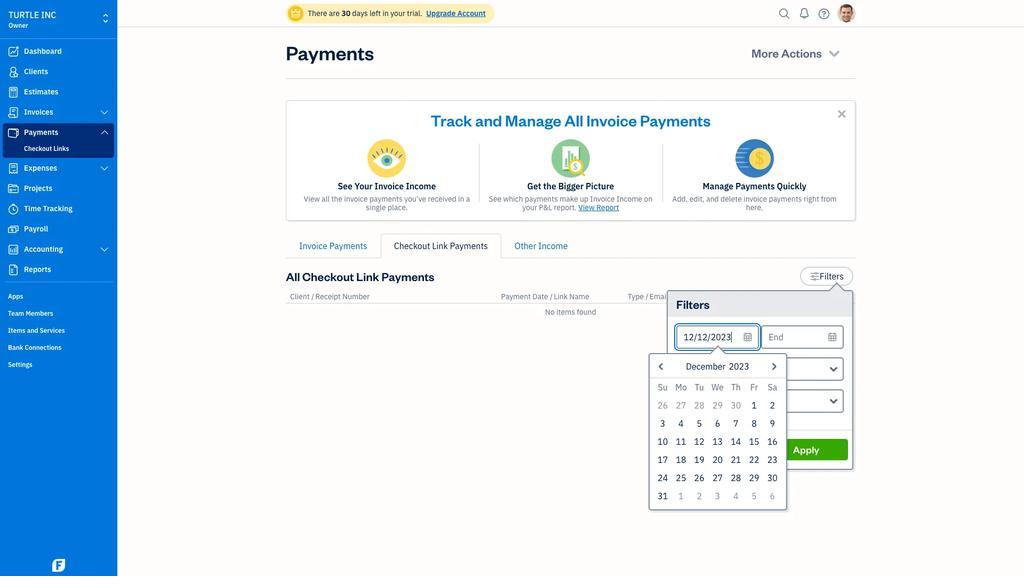Task type: locate. For each thing, give the bounding box(es) containing it.
5 button down 22 button
[[745, 487, 763, 505]]

20 button
[[709, 451, 727, 469]]

0 vertical spatial 2
[[770, 400, 775, 411]]

place.
[[388, 203, 408, 212]]

2 chevron large down image from the top
[[100, 164, 109, 173]]

type up th
[[720, 364, 738, 374]]

1 vertical spatial 29
[[749, 473, 759, 483]]

1 horizontal spatial payments
[[525, 194, 558, 204]]

in right left at the top left
[[383, 9, 389, 18]]

27 for the right 27 button
[[713, 473, 723, 483]]

4 button up 11
[[672, 414, 690, 433]]

28 button down 21
[[727, 469, 745, 487]]

your left p&l
[[522, 203, 537, 212]]

0 vertical spatial 29
[[713, 400, 723, 411]]

there are 30 days left in your trial. upgrade account
[[308, 9, 486, 18]]

chevron large down image inside expenses link
[[100, 164, 109, 173]]

there
[[308, 9, 327, 18]]

/ left status
[[826, 292, 829, 301]]

0 horizontal spatial 29
[[713, 400, 723, 411]]

4 button
[[672, 414, 690, 433], [727, 487, 745, 505]]

1
[[752, 400, 757, 411], [679, 491, 684, 501]]

5 up 12
[[697, 418, 702, 429]]

0 horizontal spatial the
[[331, 194, 342, 204]]

view inside see your invoice income view all the invoice payments you've received in a single place.
[[304, 194, 320, 204]]

2 vertical spatial and
[[27, 326, 38, 334]]

payments inside manage payments quickly add, edit, and delete invoice payments right from here.
[[769, 194, 802, 204]]

1 chevron large down image from the top
[[100, 108, 109, 117]]

filters
[[820, 271, 844, 282], [676, 297, 710, 312]]

amount
[[798, 292, 824, 301]]

type
[[628, 292, 644, 301], [720, 364, 738, 374]]

see left which in the top of the page
[[489, 194, 501, 204]]

get
[[527, 181, 541, 191]]

no items found
[[545, 307, 596, 317]]

1 vertical spatial the
[[331, 194, 342, 204]]

21
[[731, 454, 741, 465]]

payments inside payments link
[[24, 127, 58, 137]]

28
[[694, 400, 705, 411], [731, 473, 741, 483]]

5
[[697, 418, 702, 429], [752, 491, 757, 501]]

1 vertical spatial type
[[720, 364, 738, 374]]

1 vertical spatial in
[[458, 194, 464, 204]]

0 vertical spatial chevron large down image
[[100, 108, 109, 117]]

1 horizontal spatial link
[[432, 241, 448, 251]]

14 button
[[727, 433, 745, 451]]

1 invoice from the left
[[344, 194, 368, 204]]

3 button down 20 button
[[709, 487, 727, 505]]

1 down 25
[[679, 491, 684, 501]]

and right "track"
[[475, 110, 502, 130]]

2 horizontal spatial 30
[[767, 473, 778, 483]]

22 button
[[745, 451, 763, 469]]

26 button down su
[[654, 396, 672, 414]]

29 for bottom '29' button
[[749, 473, 759, 483]]

view left all
[[304, 194, 320, 204]]

invoice inside see your invoice income view all the invoice payments you've received in a single place.
[[375, 181, 404, 191]]

in left a
[[458, 194, 464, 204]]

1 horizontal spatial 30 button
[[763, 469, 782, 487]]

checkout link payments link
[[381, 234, 501, 258]]

report
[[596, 203, 619, 212]]

1 horizontal spatial 30
[[731, 400, 741, 411]]

get the bigger picture
[[527, 181, 614, 191]]

amount button
[[798, 292, 824, 301]]

0 horizontal spatial 2
[[697, 491, 702, 501]]

payments down your
[[369, 194, 403, 204]]

3 down 20 at the bottom right
[[715, 491, 720, 501]]

income inside see which payments make up invoice income on your p&l report.
[[617, 194, 642, 204]]

chevron large down image up 'reports' link on the left of the page
[[100, 245, 109, 254]]

0 vertical spatial 26
[[658, 400, 668, 411]]

account
[[457, 9, 486, 18]]

6 down 23
[[770, 491, 775, 501]]

and right items
[[27, 326, 38, 334]]

1 vertical spatial 28 button
[[727, 469, 745, 487]]

8
[[752, 418, 757, 429]]

30 down 23
[[767, 473, 778, 483]]

time tracking
[[24, 204, 73, 213]]

payments inside 'invoice payments' link
[[329, 241, 367, 251]]

1 vertical spatial 1 button
[[672, 487, 690, 505]]

view right make
[[578, 203, 595, 212]]

the right get
[[543, 181, 556, 191]]

15
[[749, 436, 759, 447]]

close image
[[836, 108, 848, 120]]

2 vertical spatial chevron large down image
[[100, 245, 109, 254]]

main element
[[0, 0, 144, 576]]

0 horizontal spatial 6 button
[[709, 414, 727, 433]]

payments inside see your invoice income view all the invoice payments you've received in a single place.
[[369, 194, 403, 204]]

no
[[545, 307, 555, 317]]

items
[[8, 326, 26, 334]]

30 up 7
[[731, 400, 741, 411]]

4 down 21
[[733, 491, 739, 501]]

chevron large down image up chevron large down icon
[[100, 108, 109, 117]]

1 button
[[745, 396, 763, 414], [672, 487, 690, 505]]

1 vertical spatial 6 button
[[763, 487, 782, 505]]

0 vertical spatial manage
[[505, 110, 561, 130]]

26 button down 19
[[690, 469, 709, 487]]

income right other
[[538, 241, 568, 251]]

0 vertical spatial and
[[475, 110, 502, 130]]

1 horizontal spatial income
[[538, 241, 568, 251]]

bigger
[[558, 181, 584, 191]]

0 horizontal spatial and
[[27, 326, 38, 334]]

the right all
[[331, 194, 342, 204]]

0 vertical spatial 29 button
[[709, 396, 727, 414]]

1 vertical spatial 3 button
[[709, 487, 727, 505]]

0 horizontal spatial checkout
[[24, 145, 52, 153]]

more actions
[[752, 45, 822, 60]]

/ for type
[[646, 292, 649, 301]]

29 down the 'we'
[[713, 400, 723, 411]]

1 vertical spatial 27 button
[[709, 469, 727, 487]]

2 button
[[763, 396, 782, 414], [690, 487, 709, 505]]

21 button
[[727, 451, 745, 469]]

checkout inside main 'element'
[[24, 145, 52, 153]]

manage inside manage payments quickly add, edit, and delete invoice payments right from here.
[[703, 181, 734, 191]]

invoice inside see your invoice income view all the invoice payments you've received in a single place.
[[344, 194, 368, 204]]

0 horizontal spatial 4 button
[[672, 414, 690, 433]]

crown image
[[290, 8, 301, 19]]

checkout up receipt
[[302, 269, 354, 284]]

payment up tu
[[684, 364, 718, 374]]

income inside see your invoice income view all the invoice payments you've received in a single place.
[[406, 181, 436, 191]]

1 horizontal spatial 3 button
[[709, 487, 727, 505]]

invoice inside manage payments quickly add, edit, and delete invoice payments right from here.
[[744, 194, 767, 204]]

up
[[580, 194, 588, 204]]

25 button
[[672, 469, 690, 487]]

2 button down sa
[[763, 396, 782, 414]]

Start date in MM/DD/YYYY format text field
[[676, 325, 759, 349]]

5 button
[[690, 414, 709, 433], [745, 487, 763, 505]]

payments for income
[[369, 194, 403, 204]]

28 down tu
[[694, 400, 705, 411]]

checkout down the place.
[[394, 241, 430, 251]]

see which payments make up invoice income on your p&l report.
[[489, 194, 653, 212]]

/ right date
[[550, 292, 553, 301]]

filters right email at the bottom right of page
[[676, 297, 710, 312]]

2 invoice from the left
[[744, 194, 767, 204]]

items and services
[[8, 326, 65, 334]]

1 vertical spatial 3
[[715, 491, 720, 501]]

1 vertical spatial manage
[[703, 181, 734, 191]]

3 payments from the left
[[769, 194, 802, 204]]

1 horizontal spatial payment
[[684, 364, 718, 374]]

1 horizontal spatial 2 button
[[763, 396, 782, 414]]

2 button down 19 button
[[690, 487, 709, 505]]

1 horizontal spatial your
[[522, 203, 537, 212]]

1 horizontal spatial view
[[578, 203, 595, 212]]

0 horizontal spatial 27
[[676, 400, 686, 411]]

27 for 27 button to the left
[[676, 400, 686, 411]]

invoice right delete
[[744, 194, 767, 204]]

1 horizontal spatial see
[[489, 194, 501, 204]]

29 button down the 'we'
[[709, 396, 727, 414]]

income inside the other income link
[[538, 241, 568, 251]]

0 vertical spatial type
[[628, 292, 644, 301]]

and inside 'link'
[[27, 326, 38, 334]]

1 button down 25
[[672, 487, 690, 505]]

2 horizontal spatial payments
[[769, 194, 802, 204]]

3 / from the left
[[646, 292, 649, 301]]

chevron large down image
[[100, 128, 109, 137]]

chevron large down image inside accounting link
[[100, 245, 109, 254]]

expenses link
[[3, 159, 114, 178]]

payment inside field
[[684, 364, 718, 374]]

0 horizontal spatial 26 button
[[654, 396, 672, 414]]

29 button down the 22
[[745, 469, 763, 487]]

0 horizontal spatial 1 button
[[672, 487, 690, 505]]

1 vertical spatial see
[[489, 194, 501, 204]]

your
[[390, 9, 405, 18], [522, 203, 537, 212]]

1 horizontal spatial 3
[[715, 491, 720, 501]]

1 vertical spatial your
[[522, 203, 537, 212]]

see inside see your invoice income view all the invoice payments you've received in a single place.
[[338, 181, 353, 191]]

links
[[53, 145, 69, 153]]

link down received
[[432, 241, 448, 251]]

all up 'get the bigger picture'
[[565, 110, 583, 130]]

0 horizontal spatial 29 button
[[709, 396, 727, 414]]

go to help image
[[816, 6, 833, 22]]

6 up 13
[[715, 418, 720, 429]]

/ for amount
[[826, 292, 829, 301]]

your left trial.
[[390, 9, 405, 18]]

payments down get
[[525, 194, 558, 204]]

1 horizontal spatial filters
[[820, 271, 844, 282]]

1 vertical spatial and
[[706, 194, 719, 204]]

3 button up "10"
[[654, 414, 672, 433]]

4 up 11
[[679, 418, 684, 429]]

2 horizontal spatial and
[[706, 194, 719, 204]]

see your invoice income view all the invoice payments you've received in a single place.
[[304, 181, 470, 212]]

and for services
[[27, 326, 38, 334]]

inc
[[41, 10, 56, 20]]

1 up 8
[[752, 400, 757, 411]]

all
[[322, 194, 330, 204]]

2 up '9'
[[770, 400, 775, 411]]

notifications image
[[796, 3, 813, 24]]

chevron large down image for expenses
[[100, 164, 109, 173]]

30 button down th
[[727, 396, 745, 414]]

1 vertical spatial 2 button
[[690, 487, 709, 505]]

1 horizontal spatial and
[[475, 110, 502, 130]]

18 button
[[672, 451, 690, 469]]

your inside see which payments make up invoice income on your p&l report.
[[522, 203, 537, 212]]

grid
[[654, 378, 782, 505]]

clear
[[706, 443, 730, 456]]

0 vertical spatial filters
[[820, 271, 844, 282]]

0 horizontal spatial 3
[[660, 418, 665, 429]]

apply
[[793, 443, 819, 456]]

27 button down mo
[[672, 396, 690, 414]]

amount / status
[[798, 292, 851, 301]]

1 vertical spatial 1
[[679, 491, 684, 501]]

chevron large down image down chevron large down icon
[[100, 164, 109, 173]]

3 for the bottom 3 button
[[715, 491, 720, 501]]

payments inside see which payments make up invoice income on your p&l report.
[[525, 194, 558, 204]]

invoice down your
[[344, 194, 368, 204]]

payments down 'quickly'
[[769, 194, 802, 204]]

4 for top 4 button
[[679, 418, 684, 429]]

income up the "you've"
[[406, 181, 436, 191]]

13 button
[[709, 433, 727, 451]]

30 button
[[727, 396, 745, 414], [763, 469, 782, 487]]

and right "edit,"
[[706, 194, 719, 204]]

dashboard
[[24, 46, 62, 56]]

0 vertical spatial 28
[[694, 400, 705, 411]]

28 down 21
[[731, 473, 741, 483]]

1 vertical spatial 5 button
[[745, 487, 763, 505]]

/ left email at the bottom right of page
[[646, 292, 649, 301]]

0 vertical spatial 30 button
[[727, 396, 745, 414]]

29
[[713, 400, 723, 411], [749, 473, 759, 483]]

filters button
[[800, 267, 853, 286]]

chevron large down image
[[100, 108, 109, 117], [100, 164, 109, 173], [100, 245, 109, 254]]

all up client
[[286, 269, 300, 284]]

1 horizontal spatial 26
[[694, 473, 705, 483]]

27 down 20 at the bottom right
[[713, 473, 723, 483]]

from
[[821, 194, 837, 204]]

type left email at the bottom right of page
[[628, 292, 644, 301]]

0 vertical spatial all
[[565, 110, 583, 130]]

link up the items
[[554, 292, 568, 301]]

payments for add,
[[769, 194, 802, 204]]

0 horizontal spatial 26
[[658, 400, 668, 411]]

1 vertical spatial 29 button
[[745, 469, 763, 487]]

/ right client
[[311, 292, 314, 301]]

email
[[650, 292, 668, 301]]

payment left date
[[501, 292, 531, 301]]

3 chevron large down image from the top
[[100, 245, 109, 254]]

6 button up 13
[[709, 414, 727, 433]]

1 vertical spatial 27
[[713, 473, 723, 483]]

checkout up expenses
[[24, 145, 52, 153]]

heading containing december
[[649, 358, 786, 378]]

27
[[676, 400, 686, 411], [713, 473, 723, 483]]

28 button
[[690, 396, 709, 414], [727, 469, 745, 487]]

3
[[660, 418, 665, 429], [715, 491, 720, 501]]

income left on
[[617, 194, 642, 204]]

checkout links link
[[5, 142, 112, 155]]

Currency field
[[676, 389, 844, 413]]

the
[[543, 181, 556, 191], [331, 194, 342, 204]]

0 horizontal spatial 2 button
[[690, 487, 709, 505]]

0 vertical spatial 4
[[679, 418, 684, 429]]

found
[[577, 307, 596, 317]]

1 vertical spatial 26 button
[[690, 469, 709, 487]]

team members link
[[3, 305, 114, 321]]

0 vertical spatial 27
[[676, 400, 686, 411]]

filters up amount / status
[[820, 271, 844, 282]]

0 horizontal spatial income
[[406, 181, 436, 191]]

checkout for checkout link payments
[[394, 241, 430, 251]]

0 horizontal spatial see
[[338, 181, 353, 191]]

1 payments from the left
[[369, 194, 403, 204]]

link up number
[[356, 269, 379, 284]]

0 vertical spatial payment
[[501, 292, 531, 301]]

chevron large down image inside invoices link
[[100, 108, 109, 117]]

30 right the are
[[342, 9, 350, 18]]

0 vertical spatial income
[[406, 181, 436, 191]]

29 down the 22
[[749, 473, 759, 483]]

1 vertical spatial all
[[286, 269, 300, 284]]

invoice for payments
[[744, 194, 767, 204]]

3 up "10"
[[660, 418, 665, 429]]

0 vertical spatial 3 button
[[654, 414, 672, 433]]

27 down mo
[[676, 400, 686, 411]]

1 button down fr
[[745, 396, 763, 414]]

apply button
[[764, 439, 848, 460]]

invoice payments
[[299, 241, 367, 251]]

4 / from the left
[[826, 292, 829, 301]]

0 horizontal spatial 4
[[679, 418, 684, 429]]

0 vertical spatial 27 button
[[672, 396, 690, 414]]

team members
[[8, 309, 53, 317]]

edit,
[[690, 194, 705, 204]]

items
[[556, 307, 575, 317]]

chevron large down image for invoices
[[100, 108, 109, 117]]

project image
[[7, 183, 20, 194]]

8 button
[[745, 414, 763, 433]]

0 horizontal spatial payment
[[501, 292, 531, 301]]

28 button down tu
[[690, 396, 709, 414]]

time
[[24, 204, 41, 213]]

view report
[[578, 203, 619, 212]]

1 vertical spatial payment
[[684, 364, 718, 374]]

5 down the 22
[[752, 491, 757, 501]]

6 button down 23 button
[[763, 487, 782, 505]]

other income
[[515, 241, 568, 251]]

26 down 19
[[694, 473, 705, 483]]

payment date button
[[501, 292, 548, 301]]

2 down 19
[[697, 491, 702, 501]]

26 down su
[[658, 400, 668, 411]]

1 vertical spatial 26
[[694, 473, 705, 483]]

estimates
[[24, 87, 58, 97]]

dashboard link
[[3, 42, 114, 61]]

30 for the bottommost 30 button
[[767, 473, 778, 483]]

search image
[[776, 6, 793, 22]]

26
[[658, 400, 668, 411], [694, 473, 705, 483]]

1 horizontal spatial checkout
[[302, 269, 354, 284]]

0 vertical spatial see
[[338, 181, 353, 191]]

1 / from the left
[[311, 292, 314, 301]]

2 payments from the left
[[525, 194, 558, 204]]

see left your
[[338, 181, 353, 191]]

grid containing su
[[654, 378, 782, 505]]

0 horizontal spatial 30
[[342, 9, 350, 18]]

2 vertical spatial income
[[538, 241, 568, 251]]

27 button down 20 at the bottom right
[[709, 469, 727, 487]]

16
[[767, 436, 778, 447]]

report.
[[554, 203, 577, 212]]

1 horizontal spatial 5
[[752, 491, 757, 501]]

make
[[560, 194, 578, 204]]

bank
[[8, 344, 23, 352]]

4 button down 21 button
[[727, 487, 745, 505]]

1 horizontal spatial the
[[543, 181, 556, 191]]

5 button up 12
[[690, 414, 709, 433]]

6 for rightmost 6 button
[[770, 491, 775, 501]]

30 for leftmost 30 button
[[731, 400, 741, 411]]

invoice inside see which payments make up invoice income on your p&l report.
[[590, 194, 615, 204]]

invoice
[[344, 194, 368, 204], [744, 194, 767, 204]]

2 horizontal spatial checkout
[[394, 241, 430, 251]]

2 horizontal spatial income
[[617, 194, 642, 204]]

30 button down 23
[[763, 469, 782, 487]]

upgrade
[[426, 9, 456, 18]]

see inside see which payments make up invoice income on your p&l report.
[[489, 194, 501, 204]]

0 horizontal spatial 5
[[697, 418, 702, 429]]

client
[[290, 292, 310, 301]]

payments inside checkout link payments link
[[450, 241, 488, 251]]

report image
[[7, 265, 20, 275]]

heading
[[649, 358, 786, 378]]



Task type: vqa. For each thing, say whether or not it's contained in the screenshot.
the left See
yes



Task type: describe. For each thing, give the bounding box(es) containing it.
all checkout link payments
[[286, 269, 434, 284]]

invoices
[[24, 107, 53, 117]]

1 horizontal spatial 26 button
[[690, 469, 709, 487]]

see your invoice income image
[[368, 139, 406, 178]]

link inside checkout link payments link
[[432, 241, 448, 251]]

client image
[[7, 67, 20, 77]]

20
[[713, 454, 723, 465]]

2 / from the left
[[550, 292, 553, 301]]

in inside see your invoice income view all the invoice payments you've received in a single place.
[[458, 194, 464, 204]]

clear button
[[676, 439, 760, 460]]

0 vertical spatial 2 button
[[763, 396, 782, 414]]

12 button
[[690, 433, 709, 451]]

dashboard image
[[7, 46, 20, 57]]

members
[[26, 309, 53, 317]]

single
[[366, 203, 386, 212]]

december 2023
[[686, 361, 749, 372]]

connections
[[25, 344, 62, 352]]

/ for client
[[311, 292, 314, 301]]

checkout for checkout links
[[24, 145, 52, 153]]

5 for rightmost 5 button
[[752, 491, 757, 501]]

here.
[[746, 203, 763, 212]]

1 horizontal spatial 1 button
[[745, 396, 763, 414]]

su
[[658, 382, 668, 393]]

mo
[[675, 382, 687, 393]]

manage payments quickly add, edit, and delete invoice payments right from here.
[[672, 181, 837, 212]]

track
[[431, 110, 472, 130]]

17
[[658, 454, 668, 465]]

money image
[[7, 224, 20, 235]]

1 horizontal spatial 6 button
[[763, 487, 782, 505]]

estimate image
[[7, 87, 20, 98]]

see for your
[[338, 181, 353, 191]]

see for which
[[489, 194, 501, 204]]

0 vertical spatial 4 button
[[672, 414, 690, 433]]

3 for leftmost 3 button
[[660, 418, 665, 429]]

items and services link
[[3, 322, 114, 338]]

0 vertical spatial 30
[[342, 9, 350, 18]]

expenses
[[24, 163, 57, 173]]

0 vertical spatial 26 button
[[654, 396, 672, 414]]

End date in MM/DD/YYYY format text field
[[761, 325, 844, 349]]

team
[[8, 309, 24, 317]]

payments link
[[3, 123, 114, 142]]

delete
[[721, 194, 742, 204]]

payment for payment date / link name
[[501, 292, 531, 301]]

0 horizontal spatial link
[[356, 269, 379, 284]]

settings
[[8, 361, 32, 369]]

bank connections link
[[3, 339, 114, 355]]

1 vertical spatial filters
[[676, 297, 710, 312]]

expense image
[[7, 163, 20, 174]]

date
[[533, 292, 548, 301]]

on
[[644, 194, 653, 204]]

29 for the leftmost '29' button
[[713, 400, 723, 411]]

apps link
[[3, 288, 114, 304]]

receipt
[[315, 292, 341, 301]]

0 vertical spatial in
[[383, 9, 389, 18]]

4 for bottom 4 button
[[733, 491, 739, 501]]

19
[[694, 454, 705, 465]]

1 vertical spatial 2
[[697, 491, 702, 501]]

0 horizontal spatial your
[[390, 9, 405, 18]]

6 for the topmost 6 button
[[715, 418, 720, 429]]

time tracking link
[[3, 199, 114, 219]]

are
[[329, 9, 340, 18]]

9
[[770, 418, 775, 429]]

chart image
[[7, 244, 20, 255]]

payroll link
[[3, 220, 114, 239]]

7
[[733, 418, 739, 429]]

get the bigger picture image
[[552, 139, 590, 178]]

sa
[[768, 382, 777, 393]]

your
[[355, 181, 373, 191]]

7 button
[[727, 414, 745, 433]]

payment for payment type
[[684, 364, 718, 374]]

11
[[676, 436, 686, 447]]

11 button
[[672, 433, 690, 451]]

tu
[[695, 382, 704, 393]]

services
[[40, 326, 65, 334]]

14
[[731, 436, 741, 447]]

0 horizontal spatial type
[[628, 292, 644, 301]]

number
[[342, 292, 370, 301]]

0 horizontal spatial 28 button
[[690, 396, 709, 414]]

23 button
[[763, 451, 782, 469]]

5 for leftmost 5 button
[[697, 418, 702, 429]]

timer image
[[7, 204, 20, 214]]

payments inside manage payments quickly add, edit, and delete invoice payments right from here.
[[736, 181, 775, 191]]

bank connections
[[8, 344, 62, 352]]

13
[[713, 436, 723, 447]]

apps
[[8, 292, 23, 300]]

10
[[658, 436, 668, 447]]

and inside manage payments quickly add, edit, and delete invoice payments right from here.
[[706, 194, 719, 204]]

status
[[830, 292, 851, 301]]

which
[[503, 194, 523, 204]]

2 vertical spatial checkout
[[302, 269, 354, 284]]

0 horizontal spatial 5 button
[[690, 414, 709, 433]]

payment date / link name
[[501, 292, 589, 301]]

19 button
[[690, 451, 709, 469]]

0 horizontal spatial 30 button
[[727, 396, 745, 414]]

chevron large down image for accounting
[[100, 245, 109, 254]]

0 vertical spatial the
[[543, 181, 556, 191]]

invoice payments link
[[286, 234, 381, 258]]

invoice for your
[[344, 194, 368, 204]]

1 vertical spatial 4 button
[[727, 487, 745, 505]]

1 for bottom 1 button
[[679, 491, 684, 501]]

and for manage
[[475, 110, 502, 130]]

p&l
[[539, 203, 552, 212]]

0 horizontal spatial all
[[286, 269, 300, 284]]

manage payments quickly image
[[735, 139, 774, 178]]

settings image
[[810, 270, 820, 283]]

18
[[676, 454, 686, 465]]

reports link
[[3, 260, 114, 280]]

2023
[[729, 361, 749, 372]]

more
[[752, 45, 779, 60]]

upgrade account link
[[424, 9, 486, 18]]

a
[[466, 194, 470, 204]]

picture
[[586, 181, 614, 191]]

Payment Type field
[[676, 357, 844, 381]]

0 vertical spatial 6 button
[[709, 414, 727, 433]]

0 horizontal spatial manage
[[505, 110, 561, 130]]

2 vertical spatial link
[[554, 292, 568, 301]]

invoice image
[[7, 107, 20, 118]]

reports
[[24, 265, 51, 274]]

invoices link
[[3, 103, 114, 122]]

right
[[804, 194, 819, 204]]

24 button
[[654, 469, 672, 487]]

chevrondown image
[[827, 45, 842, 60]]

type inside field
[[720, 364, 738, 374]]

23
[[767, 454, 778, 465]]

trial.
[[407, 9, 422, 18]]

16 button
[[763, 433, 782, 451]]

other income link
[[501, 234, 581, 258]]

1 horizontal spatial 5 button
[[745, 487, 763, 505]]

31
[[658, 491, 668, 501]]

accounting
[[24, 244, 63, 254]]

1 horizontal spatial 27 button
[[709, 469, 727, 487]]

freshbooks image
[[50, 559, 67, 572]]

the inside see your invoice income view all the invoice payments you've received in a single place.
[[331, 194, 342, 204]]

checkout links
[[24, 145, 69, 153]]

1 vertical spatial 28
[[731, 473, 741, 483]]

24
[[658, 473, 668, 483]]

client / receipt number
[[290, 292, 370, 301]]

0 horizontal spatial 3 button
[[654, 414, 672, 433]]

filters inside dropdown button
[[820, 271, 844, 282]]

1 vertical spatial 30 button
[[763, 469, 782, 487]]

other
[[515, 241, 536, 251]]

name
[[569, 292, 589, 301]]

1 horizontal spatial 28 button
[[727, 469, 745, 487]]

turtle
[[9, 10, 39, 20]]

payment image
[[7, 127, 20, 138]]

1 for rightmost 1 button
[[752, 400, 757, 411]]

0 horizontal spatial 27 button
[[672, 396, 690, 414]]

clients link
[[3, 62, 114, 82]]

received
[[428, 194, 456, 204]]



